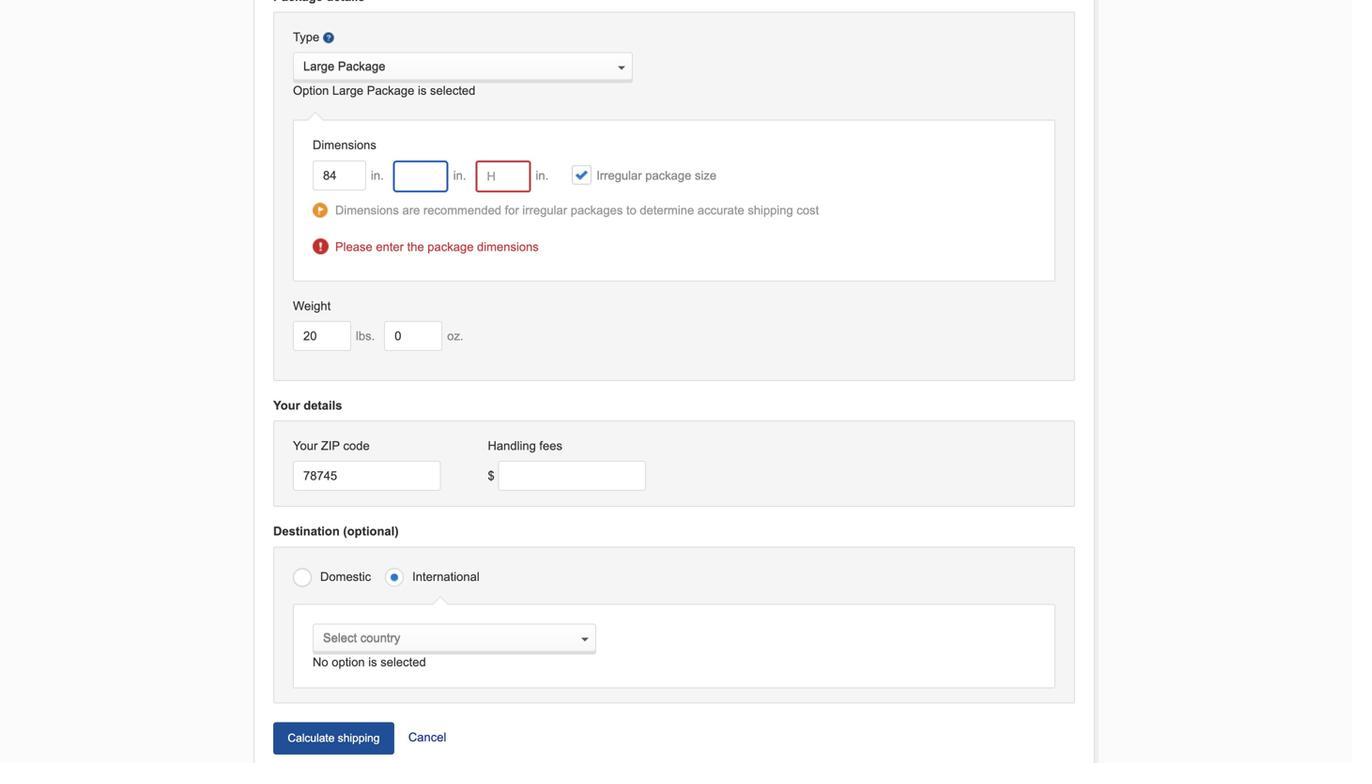 Task type: describe. For each thing, give the bounding box(es) containing it.
Validation Error Input Width text field
[[393, 160, 449, 192]]

dimensions are recommended for irregular packages to determine accurate shipping cost alert
[[313, 193, 1036, 230]]

please
[[335, 240, 373, 254]]

option
[[332, 655, 365, 669]]

0 vertical spatial is
[[418, 84, 427, 98]]

package
[[367, 84, 414, 98]]

lbs.
[[356, 329, 375, 343]]

1 in. from the left
[[371, 168, 384, 182]]

your for your details
[[273, 399, 300, 413]]

packages
[[571, 203, 623, 217]]

your for your zip code
[[293, 439, 318, 453]]

oz.
[[447, 329, 464, 343]]

are
[[402, 203, 420, 217]]

calculate
[[288, 732, 335, 745]]

type
[[293, 30, 319, 44]]

destination
[[273, 525, 340, 539]]

domestic
[[320, 570, 371, 584]]

please enter the package dimensions
[[335, 240, 539, 254]]

option
[[293, 84, 329, 98]]

recommended
[[423, 203, 502, 217]]

irregular
[[597, 168, 642, 182]]

calculate shipping
[[288, 732, 380, 745]]

1 horizontal spatial selected
[[430, 84, 476, 98]]

destination (optional)
[[273, 525, 399, 539]]

details
[[304, 399, 342, 413]]

for
[[505, 203, 519, 217]]

handling
[[488, 439, 536, 453]]

Domestic Destination Type radio
[[293, 567, 316, 589]]

no
[[313, 655, 328, 669]]

dimensions
[[477, 240, 539, 254]]

option large package is selected
[[293, 84, 476, 98]]

enter
[[376, 240, 404, 254]]

irregular package size
[[597, 168, 717, 182]]

your details
[[273, 399, 342, 413]]

International Destination Type radio
[[385, 567, 408, 589]]

option group containing domestic
[[293, 562, 1056, 590]]

zip
[[321, 439, 340, 453]]

2 in. from the left
[[453, 168, 466, 182]]

your zip code
[[293, 439, 370, 453]]

the
[[407, 240, 424, 254]]

dimensions for dimensions
[[313, 138, 377, 152]]

cost
[[797, 203, 819, 217]]

handling fees
[[488, 439, 563, 453]]

cancel
[[408, 731, 446, 745]]

cancel link
[[394, 704, 446, 748]]



Task type: vqa. For each thing, say whether or not it's contained in the screenshot.
"package" within Please Enter The Package Dimensions ALERT
yes



Task type: locate. For each thing, give the bounding box(es) containing it.
determine
[[640, 203, 694, 217]]

selected right option
[[381, 655, 426, 669]]

your left zip
[[293, 439, 318, 453]]

1 horizontal spatial in.
[[453, 168, 466, 182]]

Handling fees text field
[[498, 461, 646, 491]]

package up determine
[[645, 168, 692, 182]]

in.
[[371, 168, 384, 182], [453, 168, 466, 182], [536, 168, 549, 182]]

dimensions inside alert
[[335, 203, 399, 217]]

shipping inside alert
[[748, 203, 793, 217]]

large
[[332, 84, 364, 98]]

1 vertical spatial is
[[368, 655, 377, 669]]

None checkbox
[[572, 165, 592, 185]]

shipping
[[748, 203, 793, 217], [338, 732, 380, 745]]

None text field
[[293, 52, 633, 80], [313, 160, 366, 190], [384, 321, 443, 351], [313, 624, 596, 652], [293, 52, 633, 80], [313, 160, 366, 190], [384, 321, 443, 351], [313, 624, 596, 652]]

1 vertical spatial your
[[293, 439, 318, 453]]

calculate shipping button
[[273, 723, 394, 755]]

0 vertical spatial selected
[[430, 84, 476, 98]]

0 vertical spatial package
[[645, 168, 692, 182]]

0 horizontal spatial shipping
[[338, 732, 380, 745]]

0 horizontal spatial selected
[[381, 655, 426, 669]]

option group
[[293, 562, 1056, 590]]

weight
[[293, 299, 331, 313]]

size
[[695, 168, 717, 182]]

0 vertical spatial your
[[273, 399, 300, 413]]

$
[[488, 469, 495, 483]]

in. up recommended on the top of the page
[[453, 168, 466, 182]]

1 horizontal spatial click to expand options image
[[618, 66, 626, 70]]

0 horizontal spatial is
[[368, 655, 377, 669]]

click to expand options image
[[618, 66, 626, 70], [582, 638, 589, 642]]

in. left validation error input width text box
[[371, 168, 384, 182]]

1 horizontal spatial package
[[645, 168, 692, 182]]

package inside alert
[[428, 240, 474, 254]]

no option is selected
[[313, 655, 426, 669]]

code
[[343, 439, 370, 453]]

dimensions are recommended for irregular packages to determine accurate shipping cost
[[335, 203, 819, 217]]

2 horizontal spatial in.
[[536, 168, 549, 182]]

1 vertical spatial selected
[[381, 655, 426, 669]]

0 vertical spatial shipping
[[748, 203, 793, 217]]

1 vertical spatial dimensions
[[335, 203, 399, 217]]

dimensions
[[313, 138, 377, 152], [335, 203, 399, 217]]

0 vertical spatial dimensions
[[313, 138, 377, 152]]

shipping left cost
[[748, 203, 793, 217]]

1 vertical spatial shipping
[[338, 732, 380, 745]]

is right package at the left
[[418, 84, 427, 98]]

selected
[[430, 84, 476, 98], [381, 655, 426, 669]]

click to expand options image for no option is selected
[[582, 638, 589, 642]]

Validation Error Input Height text field
[[476, 160, 531, 192]]

irregular
[[523, 203, 567, 217]]

fees
[[539, 439, 563, 453]]

dimensions for dimensions are recommended for irregular packages to determine accurate shipping cost
[[335, 203, 399, 217]]

Your ZIP code text field
[[293, 461, 441, 491]]

0 horizontal spatial in.
[[371, 168, 384, 182]]

shipping inside button
[[338, 732, 380, 745]]

0 vertical spatial click to expand options image
[[618, 66, 626, 70]]

3 in. from the left
[[536, 168, 549, 182]]

selected right package at the left
[[430, 84, 476, 98]]

package
[[645, 168, 692, 182], [428, 240, 474, 254]]

your
[[273, 399, 300, 413], [293, 439, 318, 453]]

0 horizontal spatial package
[[428, 240, 474, 254]]

0 horizontal spatial click to expand options image
[[582, 638, 589, 642]]

1 vertical spatial click to expand options image
[[582, 638, 589, 642]]

None text field
[[293, 321, 351, 351]]

package right the
[[428, 240, 474, 254]]

is right option
[[368, 655, 377, 669]]

shipping right calculate
[[338, 732, 380, 745]]

in. up irregular on the top
[[536, 168, 549, 182]]

accurate
[[698, 203, 744, 217]]

1 horizontal spatial is
[[418, 84, 427, 98]]

please enter the package dimensions alert
[[313, 230, 1036, 267]]

1 horizontal spatial shipping
[[748, 203, 793, 217]]

to
[[626, 203, 637, 217]]

is
[[418, 84, 427, 98], [368, 655, 377, 669]]

international
[[412, 570, 480, 584]]

your left details
[[273, 399, 300, 413]]

(optional)
[[343, 525, 399, 539]]

dimensions up please
[[335, 203, 399, 217]]

1 vertical spatial package
[[428, 240, 474, 254]]

dimensions down large
[[313, 138, 377, 152]]

click to expand options image for option large package is selected
[[618, 66, 626, 70]]



